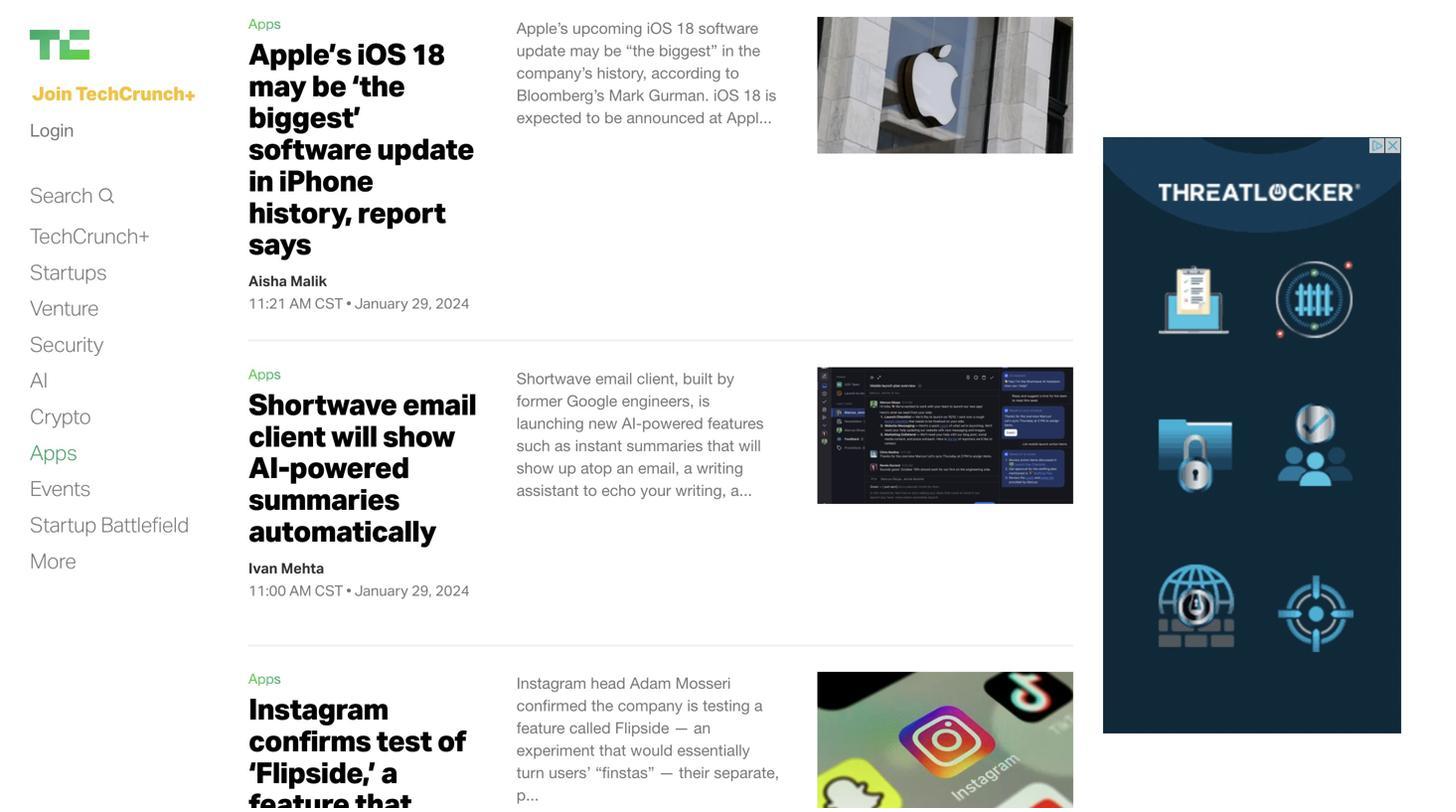 Task type: vqa. For each thing, say whether or not it's contained in the screenshot.
iOS associated with upcoming
yes



Task type: describe. For each thing, give the bounding box(es) containing it.
am inside 'apps shortwave email client will show ai-powered summaries automatically ivan mehta 11:00 am cst • january 29, 2024'
[[289, 581, 312, 599]]

shortwave inside shortwave email client, built by former google engineers, is launching new ai-powered features such as instant summaries that will show up atop an email, a writing assistant to echo your writing, a...
[[517, 369, 591, 388]]

2024 inside 'apps shortwave email client will show ai-powered summaries automatically ivan mehta 11:00 am cst • january 29, 2024'
[[435, 581, 470, 599]]

at
[[709, 108, 723, 127]]

more link
[[30, 548, 76, 574]]

1 vertical spatial —
[[659, 764, 675, 782]]

the inside the apple's upcoming ios 18 software update may be "the biggest" in the company's history, according to bloomberg's mark gurman. ios 18 is expected to be announced at appl...
[[739, 41, 761, 60]]

atop
[[581, 459, 612, 477]]

29, inside apps apple's ios 18 may be 'the biggest' software update in iphone history, report says aisha malik 11:21 am cst • january 29, 2024
[[412, 294, 432, 312]]

will inside 'apps shortwave email client will show ai-powered summaries automatically ivan mehta 11:00 am cst • january 29, 2024'
[[331, 417, 377, 454]]

techcrunch+ link
[[30, 223, 150, 249]]

ai
[[30, 367, 48, 393]]

to inside shortwave email client, built by former google engineers, is launching new ai-powered features such as instant summaries that will show up atop an email, a writing assistant to echo your writing, a...
[[583, 481, 597, 500]]

apps for instagram
[[249, 671, 281, 687]]

instagram inside 'instagram head adam mosseri confirmed the company is testing a feature called flipside — an experiment that would essentially turn users' "finstas" — their separate, p...'
[[517, 674, 587, 693]]

join techcrunch +
[[32, 81, 195, 107]]

testing
[[703, 697, 750, 715]]

startups link
[[30, 259, 107, 286]]

login
[[30, 119, 74, 141]]

gurman.
[[649, 86, 710, 104]]

search image
[[98, 186, 114, 206]]

ios for apple's
[[357, 35, 406, 72]]

essentially
[[677, 741, 750, 760]]

built
[[683, 369, 713, 388]]

flipside
[[615, 719, 670, 737]]

is inside 'instagram head adam mosseri confirmed the company is testing a feature called flipside — an experiment that would essentially turn users' "finstas" — their separate, p...'
[[687, 697, 699, 715]]

instagram head adam mosseri confirmed the company is testing a feature called flipside — an experiment that would essentially turn users' "finstas" — their separate, p...
[[517, 674, 780, 804]]

apps for apple's
[[249, 15, 281, 32]]

powered inside shortwave email client, built by former google engineers, is launching new ai-powered features such as instant summaries that will show up atop an email, a writing assistant to echo your writing, a...
[[642, 414, 704, 432]]

as
[[555, 436, 571, 455]]

ios for upcoming
[[647, 19, 673, 37]]

startups
[[30, 259, 107, 285]]

login link
[[30, 114, 74, 146]]

feature inside "apps instagram confirms test of 'flipside,' a feature t"
[[249, 786, 349, 808]]

search
[[30, 182, 93, 208]]

apple's inside apps apple's ios 18 may be 'the biggest' software update in iphone history, report says aisha malik 11:21 am cst • january 29, 2024
[[249, 35, 351, 72]]

will inside shortwave email client, built by former google engineers, is launching new ai-powered features such as instant summaries that will show up atop an email, a writing assistant to echo your writing, a...
[[739, 436, 761, 455]]

events link
[[30, 475, 91, 502]]

techcrunch image
[[30, 30, 89, 60]]

+
[[185, 83, 195, 107]]

expected
[[517, 108, 582, 127]]

assistant
[[517, 481, 579, 500]]

apple's inside the apple's upcoming ios 18 software update may be "the biggest" in the company's history, according to bloomberg's mark gurman. ios 18 is expected to be announced at appl...
[[517, 19, 568, 37]]

separate,
[[714, 764, 780, 782]]

biggest"
[[659, 41, 718, 60]]

appl...
[[727, 108, 772, 127]]

update inside the apple's upcoming ios 18 software update may be "the biggest" in the company's history, according to bloomberg's mark gurman. ios 18 is expected to be announced at appl...
[[517, 41, 566, 60]]

january inside apps apple's ios 18 may be 'the biggest' software update in iphone history, report says aisha malik 11:21 am cst • january 29, 2024
[[355, 294, 408, 312]]

company's
[[517, 64, 593, 82]]

an inside shortwave email client, built by former google engineers, is launching new ai-powered features such as instant summaries that will show up atop an email, a writing assistant to echo your writing, a...
[[617, 459, 634, 477]]

report
[[358, 194, 446, 230]]

aisha
[[249, 271, 287, 290]]

update inside apps apple's ios 18 may be 'the biggest' software update in iphone history, report says aisha malik 11:21 am cst • january 29, 2024
[[377, 130, 474, 167]]

shortwave email client will show ai-powered summaries automatically link
[[249, 386, 476, 549]]

security
[[30, 331, 103, 357]]

apple's ios 18 may be 'the biggest' software update in iphone history, report says link
[[249, 35, 474, 262]]

more
[[30, 548, 76, 573]]

apple's upcoming ios 18 software update may be "the biggest" in the company's history, according to bloomberg's mark gurman. ios 18 is expected to be announced at appl...
[[517, 19, 777, 127]]

techcrunch link
[[30, 30, 229, 60]]

instant
[[575, 436, 622, 455]]

a...
[[731, 481, 753, 500]]

startup battlefield link
[[30, 512, 189, 538]]

january inside 'apps shortwave email client will show ai-powered summaries automatically ivan mehta 11:00 am cst • january 29, 2024'
[[355, 581, 408, 599]]

automatically
[[249, 512, 436, 549]]

crypto
[[30, 403, 91, 429]]

feature inside 'instagram head adam mosseri confirmed the company is testing a feature called flipside — an experiment that would essentially turn users' "finstas" — their separate, p...'
[[517, 719, 565, 737]]

11:21
[[249, 294, 286, 312]]

that inside 'instagram head adam mosseri confirmed the company is testing a feature called flipside — an experiment that would essentially turn users' "finstas" — their separate, p...'
[[599, 741, 626, 760]]

ai- inside 'apps shortwave email client will show ai-powered summaries automatically ivan mehta 11:00 am cst • january 29, 2024'
[[249, 449, 289, 485]]

show inside shortwave email client, built by former google engineers, is launching new ai-powered features such as instant summaries that will show up atop an email, a writing assistant to echo your writing, a...
[[517, 459, 554, 477]]

apps apple's ios 18 may be 'the biggest' software update in iphone history, report says aisha malik 11:21 am cst • january 29, 2024
[[249, 15, 474, 312]]

1 vertical spatial to
[[586, 108, 600, 127]]

may inside apps apple's ios 18 may be 'the biggest' software update in iphone history, report says aisha malik 11:21 am cst • january 29, 2024
[[249, 67, 306, 103]]

up
[[558, 459, 577, 477]]

turn
[[517, 764, 545, 782]]

battlefield
[[101, 512, 189, 537]]

powered inside 'apps shortwave email client will show ai-powered summaries automatically ivan mehta 11:00 am cst • january 29, 2024'
[[289, 449, 409, 485]]

new
[[589, 414, 618, 432]]

aisha malik link
[[249, 271, 327, 290]]

may inside the apple's upcoming ios 18 software update may be "the biggest" in the company's history, according to bloomberg's mark gurman. ios 18 is expected to be announced at appl...
[[570, 41, 600, 60]]

techcrunch+
[[30, 223, 150, 248]]

software inside the apple's upcoming ios 18 software update may be "the biggest" in the company's history, according to bloomberg's mark gurman. ios 18 is expected to be announced at appl...
[[699, 19, 759, 37]]

apps shortwave email client will show ai-powered summaries automatically ivan mehta 11:00 am cst • january 29, 2024
[[249, 366, 476, 599]]

crypto link
[[30, 403, 91, 430]]

mark
[[609, 86, 645, 104]]

by
[[717, 369, 735, 388]]

ai- inside shortwave email client, built by former google engineers, is launching new ai-powered features such as instant summaries that will show up atop an email, a writing assistant to echo your writing, a...
[[622, 414, 642, 432]]

security link
[[30, 331, 103, 358]]

the inside 'instagram head adam mosseri confirmed the company is testing a feature called flipside — an experiment that would essentially turn users' "finstas" — their separate, p...'
[[592, 697, 614, 715]]

startup
[[30, 512, 96, 537]]

"finstas"
[[596, 764, 655, 782]]

ivan
[[249, 559, 278, 577]]

join
[[32, 81, 72, 105]]

'flipside,'
[[249, 754, 376, 790]]

mehta
[[281, 559, 324, 577]]

according
[[652, 64, 721, 82]]

cst inside 'apps shortwave email client will show ai-powered summaries automatically ivan mehta 11:00 am cst • january 29, 2024'
[[315, 581, 343, 599]]

says
[[249, 225, 311, 262]]

confirmed
[[517, 697, 587, 715]]

"the
[[626, 41, 655, 60]]

2 vertical spatial be
[[605, 108, 622, 127]]

apps for shortwave
[[249, 366, 281, 382]]

bloomberg's
[[517, 86, 605, 104]]

upcoming
[[573, 19, 643, 37]]

be inside apps apple's ios 18 may be 'the biggest' software update in iphone history, report says aisha malik 11:21 am cst • january 29, 2024
[[312, 67, 346, 103]]



Task type: locate. For each thing, give the bounding box(es) containing it.
1 vertical spatial may
[[249, 67, 306, 103]]

0 horizontal spatial may
[[249, 67, 306, 103]]

that
[[708, 436, 735, 455], [599, 741, 626, 760]]

an up essentially in the bottom of the page
[[694, 719, 711, 737]]

1 horizontal spatial ios
[[647, 19, 673, 37]]

1 vertical spatial software
[[249, 130, 372, 167]]

their
[[679, 764, 710, 782]]

shortwave email client, built by former google engineers, is launching new ai-powered features such as instant summaries that will show up atop an email, a writing assistant to echo your writing, a...
[[517, 369, 764, 500]]

january down the automatically on the bottom left
[[355, 581, 408, 599]]

1 vertical spatial january
[[355, 581, 408, 599]]

summaries inside 'apps shortwave email client will show ai-powered summaries automatically ivan mehta 11:00 am cst • january 29, 2024'
[[249, 481, 399, 517]]

0 horizontal spatial ai-
[[249, 449, 289, 485]]

feature down confirmed
[[517, 719, 565, 737]]

1 vertical spatial a
[[755, 697, 763, 715]]

0 horizontal spatial that
[[599, 741, 626, 760]]

2 horizontal spatial ios
[[714, 86, 739, 104]]

18 for upcoming
[[677, 19, 694, 37]]

1 vertical spatial show
[[517, 459, 554, 477]]

2 am from the top
[[289, 581, 312, 599]]

1 2024 from the top
[[435, 294, 470, 312]]

apps instagram confirms test of 'flipside,' a feature t
[[249, 671, 466, 808]]

1 horizontal spatial software
[[699, 19, 759, 37]]

apps inside 'apps shortwave email client will show ai-powered summaries automatically ivan mehta 11:00 am cst • january 29, 2024'
[[249, 366, 281, 382]]

software down 'the
[[249, 130, 372, 167]]

a
[[684, 459, 693, 477], [755, 697, 763, 715], [381, 754, 397, 790]]

2 vertical spatial to
[[583, 481, 597, 500]]

1 horizontal spatial the
[[739, 41, 761, 60]]

is down mosseri
[[687, 697, 699, 715]]

january
[[355, 294, 408, 312], [355, 581, 408, 599]]

1 vertical spatial 29,
[[412, 581, 432, 599]]

0 horizontal spatial email
[[403, 386, 476, 422]]

1 horizontal spatial summaries
[[627, 436, 703, 455]]

1 am from the top
[[289, 294, 312, 312]]

apps inside apps apple's ios 18 may be 'the biggest' software update in iphone history, report says aisha malik 11:21 am cst • january 29, 2024
[[249, 15, 281, 32]]

0 vertical spatial cst
[[315, 294, 343, 312]]

2 horizontal spatial 18
[[744, 86, 761, 104]]

1 horizontal spatial that
[[708, 436, 735, 455]]

cst down malik
[[315, 294, 343, 312]]

is down built
[[699, 392, 710, 410]]

1 vertical spatial update
[[377, 130, 474, 167]]

2 29, from the top
[[412, 581, 432, 599]]

feature down confirms
[[249, 786, 349, 808]]

may down upcoming
[[570, 41, 600, 60]]

to down bloomberg's
[[586, 108, 600, 127]]

0 vertical spatial —
[[674, 719, 690, 737]]

1 horizontal spatial may
[[570, 41, 600, 60]]

update up company's
[[517, 41, 566, 60]]

am down malik
[[289, 294, 312, 312]]

2 2024 from the top
[[435, 581, 470, 599]]

email inside shortwave email client, built by former google engineers, is launching new ai-powered features such as instant summaries that will show up atop an email, a writing assistant to echo your writing, a...
[[596, 369, 633, 388]]

launching
[[517, 414, 584, 432]]

january down report
[[355, 294, 408, 312]]

a right testing
[[755, 697, 763, 715]]

0 vertical spatial to
[[726, 64, 740, 82]]

0 horizontal spatial apple's
[[249, 35, 351, 72]]

0 horizontal spatial 18
[[411, 35, 445, 72]]

1 horizontal spatial shortwave
[[517, 369, 591, 388]]

cst down "mehta"
[[315, 581, 343, 599]]

summaries up email,
[[627, 436, 703, 455]]

18 inside apps apple's ios 18 may be 'the biggest' software update in iphone history, report says aisha malik 11:21 am cst • january 29, 2024
[[411, 35, 445, 72]]

in for the
[[722, 41, 734, 60]]

venture
[[30, 295, 99, 321]]

0 vertical spatial may
[[570, 41, 600, 60]]

cst inside apps apple's ios 18 may be 'the biggest' software update in iphone history, report says aisha malik 11:21 am cst • january 29, 2024
[[315, 294, 343, 312]]

1 horizontal spatial update
[[517, 41, 566, 60]]

will right 'client' at bottom
[[331, 417, 377, 454]]

startup battlefield
[[30, 512, 189, 537]]

confirms
[[249, 722, 371, 759]]

software
[[699, 19, 759, 37], [249, 130, 372, 167]]

1 horizontal spatial ai-
[[622, 414, 642, 432]]

ai link
[[30, 367, 48, 394]]

1 vertical spatial am
[[289, 581, 312, 599]]

0 vertical spatial am
[[289, 294, 312, 312]]

writing
[[697, 459, 744, 477]]

summaries inside shortwave email client, built by former google engineers, is launching new ai-powered features such as instant summaries that will show up atop an email, a writing assistant to echo your writing, a...
[[627, 436, 703, 455]]

0 vertical spatial that
[[708, 436, 735, 455]]

history, up mark
[[597, 64, 647, 82]]

update up report
[[377, 130, 474, 167]]

29, down the automatically on the bottom left
[[412, 581, 432, 599]]

2 january from the top
[[355, 581, 408, 599]]

• down the automatically on the bottom left
[[346, 581, 352, 599]]

0 vertical spatial feature
[[517, 719, 565, 737]]

venture link
[[30, 295, 99, 322]]

2 horizontal spatial a
[[755, 697, 763, 715]]

1 vertical spatial 2024
[[435, 581, 470, 599]]

1 vertical spatial •
[[346, 581, 352, 599]]

0 horizontal spatial an
[[617, 459, 634, 477]]

1 vertical spatial the
[[592, 697, 614, 715]]

• right 11:21
[[346, 294, 352, 312]]

1 horizontal spatial show
[[517, 459, 554, 477]]

ivan mehta link
[[249, 559, 324, 577]]

0 vertical spatial 2024
[[435, 294, 470, 312]]

0 vertical spatial an
[[617, 459, 634, 477]]

1 vertical spatial an
[[694, 719, 711, 737]]

0 horizontal spatial feature
[[249, 786, 349, 808]]

2 cst from the top
[[315, 581, 343, 599]]

instagram up confirmed
[[517, 674, 587, 693]]

in right biggest"
[[722, 41, 734, 60]]

0 vertical spatial summaries
[[627, 436, 703, 455]]

update
[[517, 41, 566, 60], [377, 130, 474, 167]]

that up 'writing'
[[708, 436, 735, 455]]

0 horizontal spatial software
[[249, 130, 372, 167]]

of
[[437, 722, 466, 759]]

am down "mehta"
[[289, 581, 312, 599]]

1 • from the top
[[346, 294, 352, 312]]

0 horizontal spatial show
[[383, 417, 455, 454]]

2 vertical spatial is
[[687, 697, 699, 715]]

apps
[[249, 15, 281, 32], [249, 366, 281, 382], [30, 439, 77, 465], [249, 671, 281, 687]]

iphone
[[279, 162, 373, 198]]

company
[[618, 697, 683, 715]]

writing,
[[676, 481, 727, 500]]

• inside 'apps shortwave email client will show ai-powered summaries automatically ivan mehta 11:00 am cst • january 29, 2024'
[[346, 581, 352, 599]]

0 vertical spatial update
[[517, 41, 566, 60]]

be down upcoming
[[604, 41, 622, 60]]

0 horizontal spatial will
[[331, 417, 377, 454]]

techcrunch
[[76, 81, 185, 105]]

1 horizontal spatial 18
[[677, 19, 694, 37]]

ios inside apps apple's ios 18 may be 'the biggest' software update in iphone history, report says aisha malik 11:21 am cst • january 29, 2024
[[357, 35, 406, 72]]

1 vertical spatial powered
[[289, 449, 409, 485]]

in
[[722, 41, 734, 60], [249, 162, 273, 198]]

instagram inside "apps instagram confirms test of 'flipside,' a feature t"
[[249, 691, 388, 727]]

shortwave inside 'apps shortwave email client will show ai-powered summaries automatically ivan mehta 11:00 am cst • january 29, 2024'
[[249, 386, 397, 422]]

— down company
[[674, 719, 690, 737]]

1 vertical spatial that
[[599, 741, 626, 760]]

1 january from the top
[[355, 294, 408, 312]]

would
[[631, 741, 673, 760]]

feature
[[517, 719, 565, 737], [249, 786, 349, 808]]

1 horizontal spatial a
[[684, 459, 693, 477]]

0 vertical spatial software
[[699, 19, 759, 37]]

is inside shortwave email client, built by former google engineers, is launching new ai-powered features such as instant summaries that will show up atop an email, a writing assistant to echo your writing, a...
[[699, 392, 710, 410]]

'the
[[352, 67, 405, 103]]

11:00
[[249, 581, 286, 599]]

0 vertical spatial history,
[[597, 64, 647, 82]]

such
[[517, 436, 550, 455]]

in for iphone
[[249, 162, 273, 198]]

0 horizontal spatial instagram
[[249, 691, 388, 727]]

shortwave
[[517, 369, 591, 388], [249, 386, 397, 422]]

adam
[[630, 674, 671, 693]]

ios
[[647, 19, 673, 37], [357, 35, 406, 72], [714, 86, 739, 104]]

a inside 'instagram head adam mosseri confirmed the company is testing a feature called flipside — an experiment that would essentially turn users' "finstas" — their separate, p...'
[[755, 697, 763, 715]]

biggest'
[[249, 99, 361, 135]]

1 vertical spatial be
[[312, 67, 346, 103]]

apps inside "apps instagram confirms test of 'flipside,' a feature t"
[[249, 671, 281, 687]]

0 vertical spatial in
[[722, 41, 734, 60]]

1 horizontal spatial history,
[[597, 64, 647, 82]]

history, inside the apple's upcoming ios 18 software update may be "the biggest" in the company's history, according to bloomberg's mark gurman. ios 18 is expected to be announced at appl...
[[597, 64, 647, 82]]

1 horizontal spatial apple's
[[517, 19, 568, 37]]

to down atop at the bottom of the page
[[583, 481, 597, 500]]

mosseri
[[676, 674, 731, 693]]

1 horizontal spatial powered
[[642, 414, 704, 432]]

advertisement element
[[1104, 137, 1402, 734]]

2024 inside apps apple's ios 18 may be 'the biggest' software update in iphone history, report says aisha malik 11:21 am cst • january 29, 2024
[[435, 294, 470, 312]]

1 vertical spatial history,
[[249, 194, 352, 230]]

1 vertical spatial in
[[249, 162, 273, 198]]

malik
[[290, 271, 327, 290]]

— down would
[[659, 764, 675, 782]]

in inside apps apple's ios 18 may be 'the biggest' software update in iphone history, report says aisha malik 11:21 am cst • january 29, 2024
[[249, 162, 273, 198]]

• inside apps apple's ios 18 may be 'the biggest' software update in iphone history, report says aisha malik 11:21 am cst • january 29, 2024
[[346, 294, 352, 312]]

0 vertical spatial powered
[[642, 414, 704, 432]]

that up "finstas"
[[599, 741, 626, 760]]

•
[[346, 294, 352, 312], [346, 581, 352, 599]]

engineers,
[[622, 392, 695, 410]]

2 • from the top
[[346, 581, 352, 599]]

apps link for shortwave email client will show ai-powered summaries automatically
[[249, 366, 281, 382]]

instagram icon image
[[818, 672, 1074, 808]]

apps link for apple's ios 18 may be 'the biggest' software update in iphone history, report says
[[249, 15, 281, 32]]

2 vertical spatial a
[[381, 754, 397, 790]]

called
[[570, 719, 611, 737]]

apple logo at entrance to an apple store image
[[818, 17, 1074, 154]]

summaries
[[627, 436, 703, 455], [249, 481, 399, 517]]

events
[[30, 475, 91, 501]]

former
[[517, 392, 563, 410]]

0 horizontal spatial in
[[249, 162, 273, 198]]

google
[[567, 392, 618, 410]]

will down features
[[739, 436, 761, 455]]

0 horizontal spatial history,
[[249, 194, 352, 230]]

the down head
[[592, 697, 614, 715]]

may right +
[[249, 67, 306, 103]]

that inside shortwave email client, built by former google engineers, is launching new ai-powered features such as instant summaries that will show up atop an email, a writing assistant to echo your writing, a...
[[708, 436, 735, 455]]

am inside apps apple's ios 18 may be 'the biggest' software update in iphone history, report says aisha malik 11:21 am cst • january 29, 2024
[[289, 294, 312, 312]]

client
[[249, 417, 326, 454]]

1 horizontal spatial instagram
[[517, 674, 587, 693]]

software up biggest"
[[699, 19, 759, 37]]

0 horizontal spatial ios
[[357, 35, 406, 72]]

powered up the automatically on the bottom left
[[289, 449, 409, 485]]

0 vertical spatial •
[[346, 294, 352, 312]]

0 vertical spatial 29,
[[412, 294, 432, 312]]

0 horizontal spatial summaries
[[249, 481, 399, 517]]

apps link for instagram confirms test of 'flipside,' a feature t
[[249, 671, 281, 687]]

to right according
[[726, 64, 740, 82]]

a inside shortwave email client, built by former google engineers, is launching new ai-powered features such as instant summaries that will show up atop an email, a writing assistant to echo your writing, a...
[[684, 459, 693, 477]]

p...
[[517, 786, 539, 804]]

the
[[739, 41, 761, 60], [592, 697, 614, 715]]

history,
[[597, 64, 647, 82], [249, 194, 352, 230]]

29,
[[412, 294, 432, 312], [412, 581, 432, 599]]

0 horizontal spatial a
[[381, 754, 397, 790]]

1 vertical spatial ai-
[[249, 449, 289, 485]]

1 cst from the top
[[315, 294, 343, 312]]

0 horizontal spatial the
[[592, 697, 614, 715]]

18 right 'the
[[411, 35, 445, 72]]

be down mark
[[605, 108, 622, 127]]

be
[[604, 41, 622, 60], [312, 67, 346, 103], [605, 108, 622, 127]]

1 vertical spatial feature
[[249, 786, 349, 808]]

18 up biggest"
[[677, 19, 694, 37]]

users'
[[549, 764, 591, 782]]

an up echo at the left bottom
[[617, 459, 634, 477]]

1 29, from the top
[[412, 294, 432, 312]]

to
[[726, 64, 740, 82], [586, 108, 600, 127], [583, 481, 597, 500]]

0 horizontal spatial update
[[377, 130, 474, 167]]

ai- right new at the bottom of the page
[[622, 414, 642, 432]]

1 horizontal spatial will
[[739, 436, 761, 455]]

a left "of"
[[381, 754, 397, 790]]

your
[[641, 481, 671, 500]]

powered
[[642, 414, 704, 432], [289, 449, 409, 485]]

features
[[708, 414, 764, 432]]

0 vertical spatial is
[[766, 86, 777, 104]]

in inside the apple's upcoming ios 18 software update may be "the biggest" in the company's history, according to bloomberg's mark gurman. ios 18 is expected to be announced at appl...
[[722, 41, 734, 60]]

0 horizontal spatial powered
[[289, 449, 409, 485]]

1 horizontal spatial an
[[694, 719, 711, 737]]

be left 'the
[[312, 67, 346, 103]]

announced
[[627, 108, 705, 127]]

email,
[[638, 459, 680, 477]]

0 vertical spatial january
[[355, 294, 408, 312]]

history, inside apps apple's ios 18 may be 'the biggest' software update in iphone history, report says aisha malik 11:21 am cst • january 29, 2024
[[249, 194, 352, 230]]

apple's up company's
[[517, 19, 568, 37]]

instagram
[[517, 674, 587, 693], [249, 691, 388, 727]]

1 vertical spatial summaries
[[249, 481, 399, 517]]

18 for apple's
[[411, 35, 445, 72]]

is
[[766, 86, 777, 104], [699, 392, 710, 410], [687, 697, 699, 715]]

1 horizontal spatial in
[[722, 41, 734, 60]]

0 vertical spatial the
[[739, 41, 761, 60]]

email inside 'apps shortwave email client will show ai-powered summaries automatically ivan mehta 11:00 am cst • january 29, 2024'
[[403, 386, 476, 422]]

1 vertical spatial is
[[699, 392, 710, 410]]

apple's up biggest'
[[249, 35, 351, 72]]

ai- up the automatically on the bottom left
[[249, 449, 289, 485]]

an inside 'instagram head adam mosseri confirmed the company is testing a feature called flipside — an experiment that would essentially turn users' "finstas" — their separate, p...'
[[694, 719, 711, 737]]

summaries up "mehta"
[[249, 481, 399, 517]]

is up appl...
[[766, 86, 777, 104]]

1 horizontal spatial feature
[[517, 719, 565, 737]]

1 vertical spatial cst
[[315, 581, 343, 599]]

software inside apps apple's ios 18 may be 'the biggest' software update in iphone history, report says aisha malik 11:21 am cst • january 29, 2024
[[249, 130, 372, 167]]

the right biggest"
[[739, 41, 761, 60]]

0 vertical spatial a
[[684, 459, 693, 477]]

may
[[570, 41, 600, 60], [249, 67, 306, 103]]

is inside the apple's upcoming ios 18 software update may be "the biggest" in the company's history, according to bloomberg's mark gurman. ios 18 is expected to be announced at appl...
[[766, 86, 777, 104]]

am
[[289, 294, 312, 312], [289, 581, 312, 599]]

history, up malik
[[249, 194, 352, 230]]

2024
[[435, 294, 470, 312], [435, 581, 470, 599]]

test
[[376, 722, 432, 759]]

1 horizontal spatial email
[[596, 369, 633, 388]]

0 vertical spatial ai-
[[622, 414, 642, 432]]

powered down engineers,
[[642, 414, 704, 432]]

0 horizontal spatial shortwave
[[249, 386, 397, 422]]

29, down report
[[412, 294, 432, 312]]

0 vertical spatial show
[[383, 417, 455, 454]]

18 up appl...
[[744, 86, 761, 104]]

show inside 'apps shortwave email client will show ai-powered summaries automatically ivan mehta 11:00 am cst • january 29, 2024'
[[383, 417, 455, 454]]

instagram up "'flipside,'"
[[249, 691, 388, 727]]

a inside "apps instagram confirms test of 'flipside,' a feature t"
[[381, 754, 397, 790]]

0 vertical spatial be
[[604, 41, 622, 60]]

experiment
[[517, 741, 595, 760]]

instagram confirms test of 'flipside,' a feature t link
[[249, 691, 466, 808]]

client,
[[637, 369, 679, 388]]

in left iphone
[[249, 162, 273, 198]]

29, inside 'apps shortwave email client will show ai-powered summaries automatically ivan mehta 11:00 am cst • january 29, 2024'
[[412, 581, 432, 599]]

a up writing,
[[684, 459, 693, 477]]



